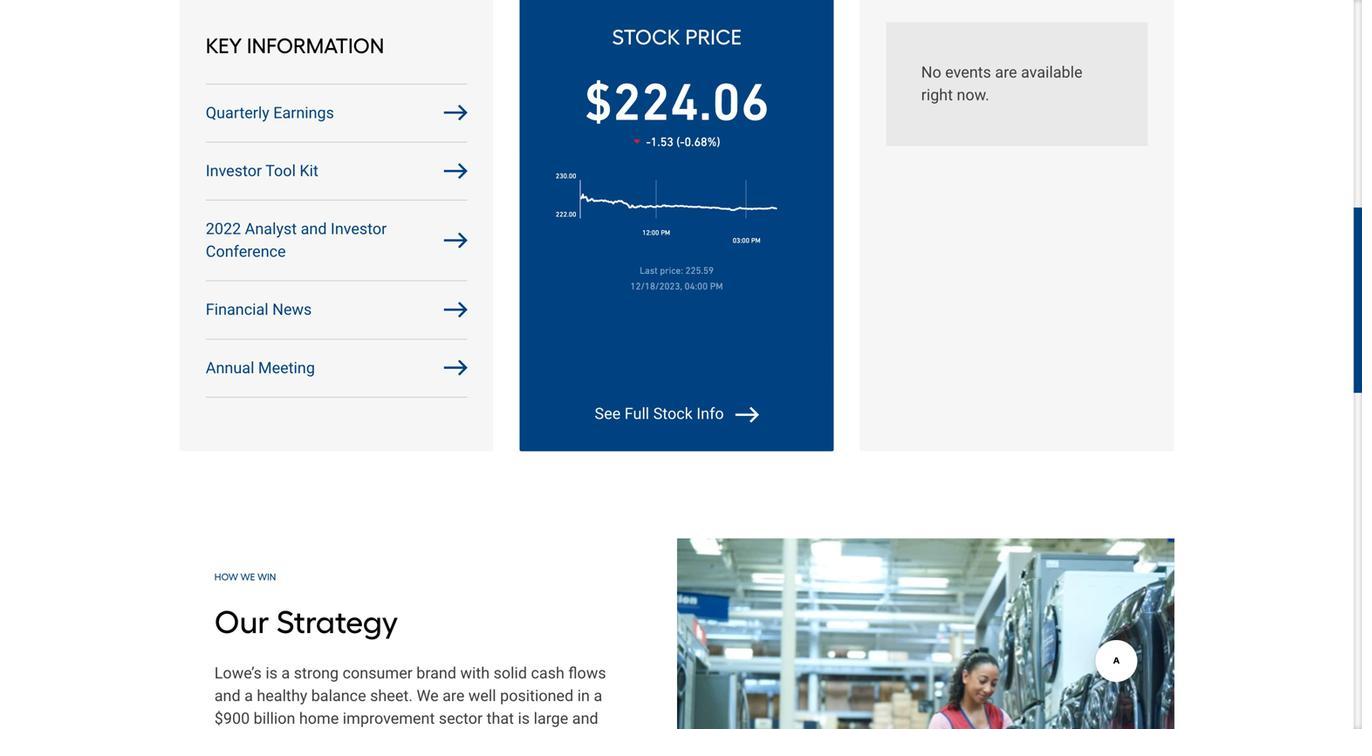 Task type: locate. For each thing, give the bounding box(es) containing it.
improvement
[[343, 710, 435, 729]]

0 horizontal spatial is
[[266, 665, 278, 683]]

investor left tool
[[206, 162, 262, 180]]

investor down "investor tool kit" "link" in the left of the page
[[331, 220, 387, 239]]

investor
[[206, 162, 262, 180], [331, 220, 387, 239]]

full
[[625, 405, 650, 423]]

in
[[578, 688, 590, 706]]

see full stock info link
[[595, 401, 759, 426]]

are right events
[[996, 63, 1018, 82]]

see full stock info
[[595, 405, 724, 423]]

2 horizontal spatial a
[[594, 688, 603, 706]]

0 vertical spatial and
[[301, 220, 327, 239]]

see
[[595, 405, 621, 423]]

is up healthy
[[266, 665, 278, 683]]

is right that
[[518, 710, 530, 729]]

a right in
[[594, 688, 603, 706]]

0 horizontal spatial investor
[[206, 162, 262, 180]]

is
[[266, 665, 278, 683], [518, 710, 530, 729]]

balance
[[311, 688, 366, 706]]

price
[[686, 24, 742, 50]]

key
[[206, 33, 242, 58]]

investor tool kit link
[[206, 143, 468, 201]]

1 horizontal spatial and
[[301, 220, 327, 239]]

1 horizontal spatial investor
[[331, 220, 387, 239]]

1 vertical spatial investor
[[331, 220, 387, 239]]

analyst
[[245, 220, 297, 239]]

0 horizontal spatial are
[[443, 688, 465, 706]]

events
[[946, 63, 992, 82]]

and
[[301, 220, 327, 239], [215, 688, 241, 706]]

and inside 2022 analyst and investor conference
[[301, 220, 327, 239]]

information
[[247, 33, 384, 58]]

strategy
[[277, 604, 398, 642]]

and right analyst
[[301, 220, 327, 239]]

our
[[215, 604, 269, 642]]

solid
[[494, 665, 527, 683]]

1 vertical spatial and
[[215, 688, 241, 706]]

0 horizontal spatial and
[[215, 688, 241, 706]]

billion
[[254, 710, 295, 729]]

1 horizontal spatial a
[[282, 665, 290, 683]]

stock price
[[612, 24, 742, 50]]

investor inside 2022 analyst and investor conference
[[331, 220, 387, 239]]

lowe's is a strong consumer brand with solid cash flows and a healthy balance sheet. we are well positioned in a $900 billion home improvement sector that is large a
[[215, 665, 606, 730]]

1 vertical spatial are
[[443, 688, 465, 706]]

and up $900
[[215, 688, 241, 706]]

a down lowe's
[[245, 688, 253, 706]]

1 vertical spatial is
[[518, 710, 530, 729]]

1 horizontal spatial are
[[996, 63, 1018, 82]]

0 vertical spatial investor
[[206, 162, 262, 180]]

large
[[534, 710, 569, 729]]

financial news
[[206, 301, 312, 319]]

lowe's
[[215, 665, 262, 683]]

brand
[[417, 665, 457, 683]]

a up healthy
[[282, 665, 290, 683]]

home
[[299, 710, 339, 729]]

are up sector
[[443, 688, 465, 706]]

0 vertical spatial is
[[266, 665, 278, 683]]

2022 analyst and investor conference link
[[206, 201, 468, 282]]

are
[[996, 63, 1018, 82], [443, 688, 465, 706]]

a
[[282, 665, 290, 683], [245, 688, 253, 706], [594, 688, 603, 706]]

consumer
[[343, 665, 413, 683]]

annual
[[206, 359, 254, 377]]

stock
[[612, 24, 681, 50]]

cash
[[531, 665, 565, 683]]

healthy
[[257, 688, 308, 706]]

are inside no events are available right now.
[[996, 63, 1018, 82]]

0 vertical spatial are
[[996, 63, 1018, 82]]

$900
[[215, 710, 250, 729]]

investor tool kit
[[206, 162, 319, 180]]

info
[[697, 405, 724, 423]]

financial news link
[[206, 282, 468, 340]]

tool
[[266, 162, 296, 180]]



Task type: vqa. For each thing, say whether or not it's contained in the screenshot.
relations to the top
no



Task type: describe. For each thing, give the bounding box(es) containing it.
2022
[[206, 220, 241, 239]]

2022 analyst and investor conference
[[206, 220, 387, 261]]

our strategy
[[215, 604, 398, 642]]

news
[[273, 301, 312, 319]]

sector
[[439, 710, 483, 729]]

1 horizontal spatial is
[[518, 710, 530, 729]]

we
[[241, 572, 255, 584]]

strong
[[294, 665, 339, 683]]

kit
[[300, 162, 319, 180]]

annual meeting
[[206, 359, 315, 377]]

flows
[[569, 665, 606, 683]]

quarterly
[[206, 104, 270, 122]]

earnings
[[273, 104, 334, 122]]

key information
[[206, 33, 384, 58]]

sheet.
[[370, 688, 413, 706]]

investor inside "link"
[[206, 162, 262, 180]]

right
[[922, 86, 953, 104]]

annual meeting link
[[206, 340, 468, 398]]

that
[[487, 710, 514, 729]]

conference
[[206, 243, 286, 261]]

now.
[[957, 86, 990, 104]]

0 horizontal spatial a
[[245, 688, 253, 706]]

and inside lowe's is a strong consumer brand with solid cash flows and a healthy balance sheet. we are well positioned in a $900 billion home improvement sector that is large a
[[215, 688, 241, 706]]

no events are available right now.
[[922, 63, 1083, 104]]

how
[[215, 572, 238, 584]]

stock
[[654, 405, 693, 423]]

how we win
[[215, 572, 276, 584]]

well
[[469, 688, 496, 706]]

with
[[460, 665, 490, 683]]

positioned
[[500, 688, 574, 706]]

win
[[258, 572, 276, 584]]

are inside lowe's is a strong consumer brand with solid cash flows and a healthy balance sheet. we are well positioned in a $900 billion home improvement sector that is large a
[[443, 688, 465, 706]]

available
[[1022, 63, 1083, 82]]

quarterly earnings
[[206, 104, 334, 122]]

quarterly earnings link
[[206, 84, 468, 143]]

financial
[[206, 301, 269, 319]]

we
[[417, 688, 439, 706]]

meeting
[[258, 359, 315, 377]]

no
[[922, 63, 942, 82]]



